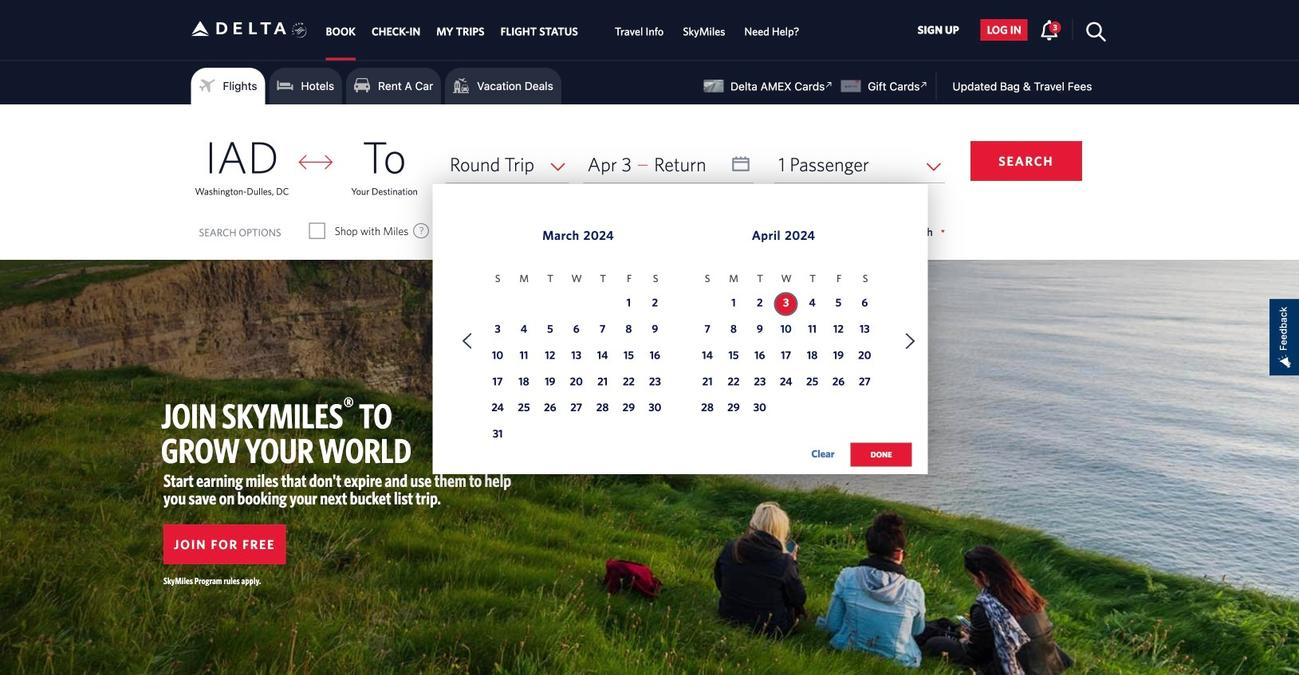 Task type: locate. For each thing, give the bounding box(es) containing it.
None field
[[446, 146, 569, 183], [775, 146, 945, 183], [446, 146, 569, 183], [775, 146, 945, 183]]

delta air lines image
[[191, 4, 287, 53]]

this link opens another site in a new window that may not follow the same accessibility policies as delta air lines. image
[[822, 77, 837, 93]]

calendar expanded, use arrow keys to select date application
[[433, 184, 928, 484]]

None text field
[[584, 146, 754, 183]]

skyteam image
[[292, 5, 307, 55]]

None checkbox
[[310, 223, 324, 239], [595, 223, 609, 239], [310, 223, 324, 239], [595, 223, 609, 239]]

tab panel
[[0, 104, 1299, 484]]

tab list
[[318, 0, 809, 60]]



Task type: describe. For each thing, give the bounding box(es) containing it.
this link opens another site in a new window that may not follow the same accessibility policies as delta air lines. image
[[917, 77, 932, 93]]



Task type: vqa. For each thing, say whether or not it's contained in the screenshot.
the "3" icon
no



